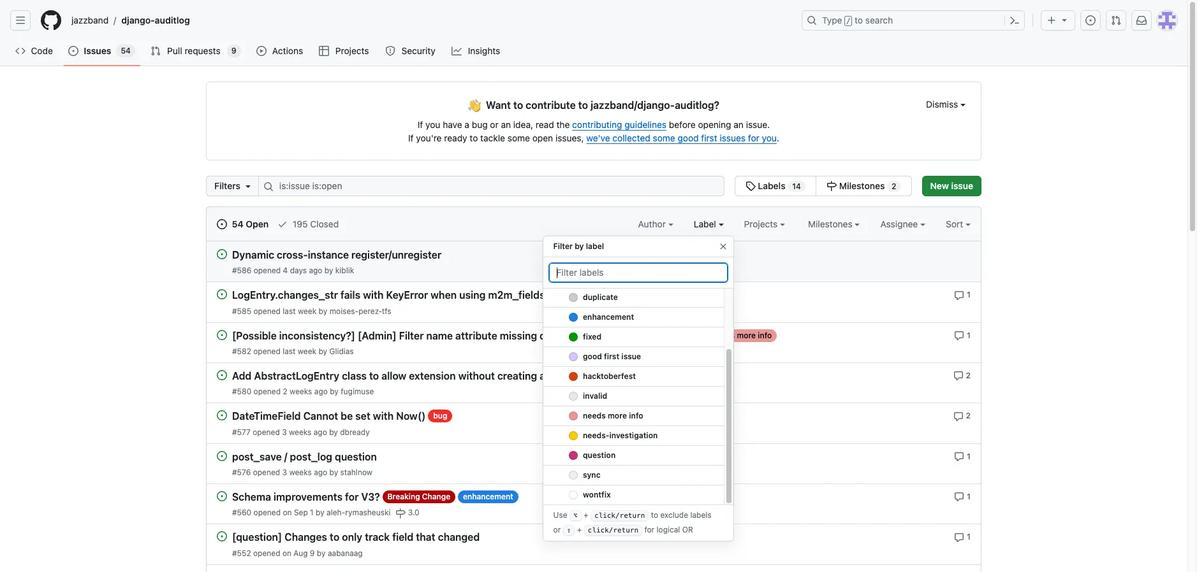 Task type: locate. For each thing, give the bounding box(es) containing it.
milestone image
[[827, 181, 837, 191]]

days
[[290, 266, 307, 276]]

pull
[[167, 45, 182, 56]]

1 horizontal spatial projects
[[744, 219, 780, 230]]

+ right ⌥
[[584, 511, 588, 521]]

1 vertical spatial filter
[[399, 330, 424, 342]]

3 open issue image from the top
[[217, 492, 227, 502]]

git pull request image left notifications image
[[1111, 15, 1121, 26]]

1 horizontal spatial or
[[553, 526, 561, 535]]

[question] changes to only track field that changed link
[[232, 532, 480, 544]]

opened
[[254, 266, 281, 276], [254, 307, 281, 316], [253, 347, 281, 357], [254, 387, 281, 397], [253, 428, 280, 437], [253, 468, 280, 478], [254, 509, 281, 518], [253, 549, 280, 558]]

2 horizontal spatial info
[[758, 331, 772, 340]]

0 horizontal spatial you
[[426, 119, 440, 130]]

plus image
[[1047, 15, 1057, 26]]

filter left label at top
[[553, 242, 573, 251]]

logical
[[657, 526, 680, 535]]

milestones for milestones 2
[[839, 181, 885, 191]]

list
[[66, 10, 794, 31]]

first inside menu
[[604, 352, 619, 362]]

shield image
[[385, 46, 396, 56]]

some down before
[[653, 133, 675, 144]]

to inside use ⌥ + click/return to exclude labels or ⇧ + click/return for logical or
[[651, 511, 658, 521]]

dbready
[[340, 428, 370, 437]]

by down the instance
[[325, 266, 333, 276]]

menu
[[543, 208, 734, 552]]

1 vertical spatial needs more info link
[[708, 330, 777, 342]]

opened inside dynamic cross-instance register/unregister #586             opened 4 days ago by kiblik
[[254, 266, 281, 276]]

triangle down image right plus image in the right top of the page
[[1060, 15, 1070, 25]]

needs more info
[[553, 290, 612, 300], [713, 331, 772, 340], [583, 411, 643, 421]]

opened up datetimefield
[[254, 387, 281, 397]]

more for logentry.changes_str fails with keyerror when using m2m_fields
[[577, 290, 596, 300]]

0 vertical spatial enhancement
[[583, 313, 634, 322]]

info for logentry.changes_str fails with keyerror when using m2m_fields
[[598, 290, 612, 300]]

54 inside "link"
[[232, 219, 244, 230]]

kiblik link
[[335, 266, 354, 276]]

0 horizontal spatial bug
[[433, 412, 447, 421]]

enhancement down the duplicate
[[583, 313, 634, 322]]

you're
[[416, 133, 442, 144]]

0 horizontal spatial for
[[345, 492, 359, 503]]

0 horizontal spatial projects
[[335, 45, 369, 56]]

issue
[[952, 181, 973, 191], [621, 352, 641, 362]]

1 link
[[954, 289, 971, 301], [954, 330, 971, 341], [954, 451, 971, 462], [954, 491, 971, 503], [954, 532, 971, 543]]

0 horizontal spatial or
[[490, 119, 499, 130]]

comment image for [question] changes to only track field that changed
[[954, 533, 965, 543]]

1 vertical spatial enhancement link
[[617, 370, 677, 383]]

open issue image for dynamic cross-instance register/unregister
[[217, 249, 227, 260]]

needs more info for [possible inconsistency?] [admin] filter name attribute missing due to empty
[[713, 331, 772, 340]]

aleh-
[[327, 509, 345, 518]]

contributing guidelines link
[[572, 119, 667, 130]]

3 open issue image from the top
[[217, 330, 227, 340]]

triangle down image inside the filters popup button
[[243, 181, 253, 191]]

open issue image
[[217, 371, 227, 381], [217, 451, 227, 462], [217, 492, 227, 502]]

with up perez- on the left bottom
[[363, 290, 384, 301]]

1 vertical spatial issue opened image
[[217, 219, 227, 230]]

open issue image left add
[[217, 371, 227, 381]]

or left ⇧
[[553, 526, 561, 535]]

last down logentry.changes_str
[[283, 307, 296, 316]]

comment image for breaking change's 1 link
[[954, 493, 965, 503]]

2 2 link from the top
[[953, 410, 971, 422]]

/ inside type / to search
[[846, 17, 851, 26]]

2 open issue image from the top
[[217, 451, 227, 462]]

guidelines
[[625, 119, 667, 130]]

1 vertical spatial 3
[[282, 468, 287, 478]]

2 question from the left
[[335, 452, 377, 463]]

0 horizontal spatial needs
[[553, 290, 575, 300]]

good down fixed
[[583, 352, 602, 362]]

1 vertical spatial week
[[298, 347, 316, 357]]

1 vertical spatial if
[[408, 133, 414, 144]]

to right due
[[560, 330, 570, 342]]

week
[[298, 307, 317, 316], [298, 347, 316, 357]]

issue down fixed link
[[621, 352, 641, 362]]

/ for post_save
[[284, 452, 287, 463]]

open issue image for [question] changes to only track field that changed
[[217, 532, 227, 542]]

0 vertical spatial issue opened image
[[1086, 15, 1096, 26]]

issue inside menu
[[621, 352, 641, 362]]

1 vertical spatial more
[[737, 331, 756, 340]]

Search all issues text field
[[258, 176, 724, 196]]

54 right issues
[[121, 46, 131, 55]]

add
[[232, 371, 252, 382]]

first up hacktoberfest
[[604, 352, 619, 362]]

0 horizontal spatial some
[[508, 133, 530, 144]]

read
[[536, 119, 554, 130]]

1 horizontal spatial you
[[762, 133, 777, 144]]

1 vertical spatial for
[[345, 492, 359, 503]]

1 2 link from the top
[[953, 370, 971, 382]]

milestones right milestone icon
[[839, 181, 885, 191]]

on left "sep"
[[283, 509, 292, 518]]

2 vertical spatial needs more info link
[[543, 407, 724, 427]]

to up contributing
[[578, 100, 588, 111]]

2 an from the left
[[734, 119, 744, 130]]

1 vertical spatial comment image
[[953, 412, 964, 422]]

1 horizontal spatial +
[[584, 511, 588, 521]]

1 open issue image from the top
[[217, 371, 227, 381]]

#585
[[232, 307, 251, 316]]

2 vertical spatial info
[[629, 411, 643, 421]]

9 left play icon
[[231, 46, 236, 55]]

projects
[[335, 45, 369, 56], [744, 219, 780, 230]]

ago right days
[[309, 266, 322, 276]]

/ for jazzband
[[114, 15, 116, 26]]

you
[[426, 119, 440, 130], [762, 133, 777, 144]]

attribute
[[455, 330, 497, 342]]

54 left open
[[232, 219, 244, 230]]

1 open issue element from the top
[[217, 249, 227, 260]]

1 vertical spatial weeks
[[289, 428, 312, 437]]

#577
[[232, 428, 251, 437]]

2 open issue element from the top
[[217, 289, 227, 300]]

comment image
[[954, 331, 965, 341], [953, 371, 964, 382], [954, 452, 965, 462], [954, 493, 965, 503]]

0 horizontal spatial question
[[335, 452, 377, 463]]

question down needs-
[[583, 451, 615, 461]]

1 open issue image from the top
[[217, 249, 227, 260]]

good
[[678, 133, 699, 144], [583, 352, 602, 362]]

0 horizontal spatial info
[[598, 290, 612, 300]]

2 last from the top
[[283, 347, 296, 357]]

2 link for add abstractlogentry class to allow extension without creating additional table
[[953, 370, 971, 382]]

track
[[365, 532, 390, 544]]

issue opened image inside 54 open "link"
[[217, 219, 227, 230]]

issue opened image right plus image in the right top of the page
[[1086, 15, 1096, 26]]

1 3 from the top
[[282, 428, 287, 437]]

enhancement link down good first issue link
[[617, 370, 677, 383]]

an
[[501, 119, 511, 130], [734, 119, 744, 130]]

first inside if you have a bug or an idea, read the contributing guidelines before opening an issue. if you're ready to tackle some open issues, we've collected some good first issues for you .
[[701, 133, 717, 144]]

labels 14
[[756, 181, 801, 191]]

open issue image left post_save
[[217, 451, 227, 462]]

1 horizontal spatial 54
[[232, 219, 244, 230]]

1 vertical spatial info
[[758, 331, 772, 340]]

type / to search
[[822, 15, 893, 26]]

filters
[[214, 181, 240, 191]]

2 link
[[953, 370, 971, 382], [953, 410, 971, 422]]

1 link for needs more info
[[954, 289, 971, 301]]

1 last from the top
[[283, 307, 296, 316]]

if up you're in the left of the page
[[418, 119, 423, 130]]

click/return down wontfix link
[[594, 512, 645, 521]]

weeks up post_save / post_log question link on the left of the page
[[289, 428, 312, 437]]

0 vertical spatial last
[[283, 307, 296, 316]]

1 some from the left
[[508, 133, 530, 144]]

wontfix link
[[543, 486, 724, 506]]

2 vertical spatial weeks
[[289, 468, 312, 478]]

to left exclude
[[651, 511, 658, 521]]

1 vertical spatial issue
[[621, 352, 641, 362]]

5 open issue image from the top
[[217, 532, 227, 542]]

good first issue
[[583, 352, 641, 362]]

/ left post_log
[[284, 452, 287, 463]]

open issue image for logentry.changes_str fails with keyerror when using m2m_fields
[[217, 290, 227, 300]]

1 horizontal spatial good
[[678, 133, 699, 144]]

None search field
[[206, 176, 912, 196]]

1 horizontal spatial first
[[701, 133, 717, 144]]

enhancement up changed
[[463, 492, 513, 502]]

2 horizontal spatial needs
[[713, 331, 735, 340]]

3.0
[[408, 509, 420, 518]]

0 vertical spatial weeks
[[290, 387, 312, 397]]

2 vertical spatial open issue image
[[217, 492, 227, 502]]

1 vertical spatial first
[[604, 352, 619, 362]]

logentry.changes_str fails with keyerror when using m2m_fields link
[[232, 290, 545, 301]]

issue opened image
[[1086, 15, 1096, 26], [217, 219, 227, 230]]

0 vertical spatial open issue image
[[217, 371, 227, 381]]

weeks
[[290, 387, 312, 397], [289, 428, 312, 437], [289, 468, 312, 478]]

1 horizontal spatial if
[[418, 119, 423, 130]]

week for [possible inconsistency?] [admin] filter name attribute missing due to empty
[[298, 347, 316, 357]]

open issue element
[[217, 249, 227, 260], [217, 289, 227, 300], [217, 330, 227, 340], [217, 370, 227, 381], [217, 410, 227, 421], [217, 451, 227, 462], [217, 491, 227, 502], [217, 532, 227, 542]]

ago down cannot
[[314, 428, 327, 437]]

by left label at top
[[575, 242, 584, 251]]

for up aleh-rymasheuski link
[[345, 492, 359, 503]]

contribute
[[526, 100, 576, 111]]

change
[[422, 492, 451, 502]]

needs
[[553, 290, 575, 300], [713, 331, 735, 340], [583, 411, 606, 421]]

to right ready at the left of page
[[470, 133, 478, 144]]

9 inside '[question] changes to only track field that changed #552             opened on aug 9 by aabanaag'
[[310, 549, 315, 558]]

1 horizontal spatial more
[[608, 411, 627, 421]]

0 vertical spatial enhancement link
[[543, 308, 724, 328]]

1 1 link from the top
[[954, 289, 971, 301]]

for left logical
[[645, 526, 655, 535]]

1 vertical spatial +
[[577, 526, 582, 535]]

filter left name
[[399, 330, 424, 342]]

0 vertical spatial +
[[584, 511, 588, 521]]

before
[[669, 119, 696, 130]]

play image
[[256, 46, 266, 56]]

week down inconsistency?]
[[298, 347, 316, 357]]

2 vertical spatial comment image
[[954, 533, 965, 543]]

0 vertical spatial for
[[748, 133, 760, 144]]

opened down [question]
[[253, 549, 280, 558]]

1 for schema improvements for v3?
[[967, 492, 971, 502]]

#582
[[232, 347, 251, 357]]

to inside if you have a bug or an idea, read the contributing guidelines before opening an issue. if you're ready to tackle some open issues, we've collected some good first issues for you .
[[470, 133, 478, 144]]

git pull request image left pull
[[151, 46, 161, 56]]

now()
[[396, 411, 426, 423]]

/ left django-
[[114, 15, 116, 26]]

#560             opened on sep 1 by aleh-rymasheuski
[[232, 509, 391, 518]]

weeks down post_save / post_log question link on the left of the page
[[289, 468, 312, 478]]

command palette image
[[1010, 15, 1020, 26]]

needs inside menu
[[583, 411, 606, 421]]

opened down [possible
[[253, 347, 281, 357]]

2 3 from the top
[[282, 468, 287, 478]]

an up issues
[[734, 119, 744, 130]]

5 open issue element from the top
[[217, 410, 227, 421]]

0 vertical spatial comment image
[[954, 291, 965, 301]]

question up stahlnow link
[[335, 452, 377, 463]]

1 horizontal spatial 9
[[310, 549, 315, 558]]

4 1 link from the top
[[954, 491, 971, 503]]

2 vertical spatial needs more info
[[583, 411, 643, 421]]

0 vertical spatial needs more info link
[[548, 289, 617, 302]]

ago up cannot
[[314, 387, 328, 397]]

logentry.changes_str
[[232, 290, 338, 301]]

9 right aug
[[310, 549, 315, 558]]

triangle down image
[[1060, 15, 1070, 25], [243, 181, 253, 191]]

projects down the labels on the top
[[744, 219, 780, 230]]

/ right type
[[846, 17, 851, 26]]

by down datetimefield cannot be set with now() link on the bottom left
[[329, 428, 338, 437]]

some
[[508, 133, 530, 144], [653, 133, 675, 144]]

open issue element for schema improvements for v3?
[[217, 491, 227, 502]]

info for [possible inconsistency?] [admin] filter name attribute missing due to empty
[[758, 331, 772, 340]]

1 vertical spatial open issue image
[[217, 451, 227, 462]]

by inside dynamic cross-instance register/unregister #586             opened 4 days ago by kiblik
[[325, 266, 333, 276]]

0 horizontal spatial issue
[[621, 352, 641, 362]]

or up tackle
[[490, 119, 499, 130]]

hacktoberfest link
[[543, 367, 724, 387]]

open issue image left schema
[[217, 492, 227, 502]]

0 vertical spatial week
[[298, 307, 317, 316]]

if left you're in the left of the page
[[408, 133, 414, 144]]

open issue element for logentry.changes_str fails with keyerror when using m2m_fields
[[217, 289, 227, 300]]

milestones inside popup button
[[808, 219, 855, 230]]

some down idea,
[[508, 133, 530, 144]]

comment image
[[954, 291, 965, 301], [953, 412, 964, 422], [954, 533, 965, 543]]

weeks for abstractlogentry
[[290, 387, 312, 397]]

0 vertical spatial first
[[701, 133, 717, 144]]

4 open issue image from the top
[[217, 411, 227, 421]]

search
[[866, 15, 893, 26]]

1 vertical spatial on
[[283, 549, 292, 558]]

week up inconsistency?]
[[298, 307, 317, 316]]

ago
[[309, 266, 322, 276], [314, 387, 328, 397], [314, 428, 327, 437], [314, 468, 327, 478]]

to right class
[[369, 371, 379, 382]]

4 open issue element from the top
[[217, 370, 227, 381]]

comment image for 2 link associated with add abstractlogentry class to allow extension without creating additional table
[[953, 371, 964, 382]]

bug right a
[[472, 119, 488, 130]]

missing
[[500, 330, 537, 342]]

[question] changes to only track field that changed #552             opened on aug 9 by aabanaag
[[232, 532, 480, 558]]

enhancement link for duplicate link
[[543, 308, 724, 328]]

0 vertical spatial issue
[[952, 181, 973, 191]]

an left idea,
[[501, 119, 511, 130]]

want
[[486, 100, 511, 111]]

projects right table icon
[[335, 45, 369, 56]]

by left fugimuse link at the bottom of page
[[330, 387, 339, 397]]

0 vertical spatial if
[[418, 119, 423, 130]]

by right aug
[[317, 549, 326, 558]]

0 vertical spatial info
[[598, 290, 612, 300]]

click/return down wontfix on the bottom of the page
[[588, 527, 639, 535]]

3 down datetimefield
[[282, 428, 287, 437]]

only
[[342, 532, 362, 544]]

notifications image
[[1137, 15, 1147, 26]]

git pull request image
[[1111, 15, 1121, 26], [151, 46, 161, 56]]

0 vertical spatial 3
[[282, 428, 287, 437]]

1 horizontal spatial git pull request image
[[1111, 15, 1121, 26]]

0 vertical spatial or
[[490, 119, 499, 130]]

0 horizontal spatial /
[[114, 15, 116, 26]]

fails
[[341, 290, 361, 301]]

aleh-rymasheuski link
[[327, 509, 391, 518]]

stahlnow link
[[340, 468, 373, 478]]

8 open issue element from the top
[[217, 532, 227, 542]]

tfs
[[382, 307, 391, 316]]

comment image for logentry.changes_str fails with keyerror when using m2m_fields
[[954, 291, 965, 301]]

enhancement down good first issue link
[[622, 371, 672, 381]]

1 horizontal spatial info
[[629, 411, 643, 421]]

0 vertical spatial 54
[[121, 46, 131, 55]]

opened down logentry.changes_str
[[254, 307, 281, 316]]

1 link for breaking change
[[954, 491, 971, 503]]

by left stahlnow link
[[330, 468, 338, 478]]

on left aug
[[283, 549, 292, 558]]

1 for logentry.changes_str fails with keyerror when using m2m_fields
[[967, 290, 971, 300]]

1 vertical spatial needs more info
[[713, 331, 772, 340]]

we've
[[586, 133, 610, 144]]

opened down post_save
[[253, 468, 280, 478]]

needs more info link inside menu
[[543, 407, 724, 427]]

issue right new
[[952, 181, 973, 191]]

1 horizontal spatial issue
[[952, 181, 973, 191]]

0 horizontal spatial git pull request image
[[151, 46, 161, 56]]

[possible inconsistency?] [admin] filter name attribute missing due to empty spec.lookup_kwarg
[[232, 330, 703, 342]]

0 horizontal spatial triangle down image
[[243, 181, 253, 191]]

1 question from the left
[[583, 451, 615, 461]]

3 open issue element from the top
[[217, 330, 227, 340]]

enhancement link up changed
[[458, 491, 518, 504]]

/ inside jazzband / django-auditlog
[[114, 15, 116, 26]]

or inside if you have a bug or an idea, read the contributing guidelines before opening an issue. if you're ready to tackle some open issues, we've collected some good first issues for you .
[[490, 119, 499, 130]]

2 week from the top
[[298, 347, 316, 357]]

2 1 link from the top
[[954, 330, 971, 341]]

post_save / post_log question #576             opened 3 weeks ago by stahlnow
[[232, 452, 377, 478]]

14
[[793, 182, 801, 191]]

0 vertical spatial triangle down image
[[1060, 15, 1070, 25]]

issue opened image left 54 open
[[217, 219, 227, 230]]

duplicate link
[[543, 288, 724, 308]]

list containing jazzband
[[66, 10, 794, 31]]

with right set
[[373, 411, 394, 423]]

0 horizontal spatial more
[[577, 290, 596, 300]]

keyerror
[[386, 290, 428, 301]]

ago inside dynamic cross-instance register/unregister #586             opened 4 days ago by kiblik
[[309, 266, 322, 276]]

or inside use ⌥ + click/return to exclude labels or ⇧ + click/return for logical or
[[553, 526, 561, 535]]

insights link
[[447, 41, 506, 61]]

v3?
[[361, 492, 380, 503]]

0 vertical spatial needs
[[553, 290, 575, 300]]

abstractlogentry
[[254, 371, 339, 382]]

0 horizontal spatial good
[[583, 352, 602, 362]]

closed
[[310, 219, 339, 230]]

contributing
[[572, 119, 622, 130]]

to left only at the left bottom of page
[[330, 532, 340, 544]]

bug
[[472, 119, 488, 130], [433, 412, 447, 421]]

open issue image
[[217, 249, 227, 260], [217, 290, 227, 300], [217, 330, 227, 340], [217, 411, 227, 421], [217, 532, 227, 542]]

1 vertical spatial good
[[583, 352, 602, 362]]

rymasheuski
[[345, 509, 391, 518]]

1 vertical spatial triangle down image
[[243, 181, 253, 191]]

good down before
[[678, 133, 699, 144]]

for down issue.
[[748, 133, 760, 144]]

Issues search field
[[258, 176, 724, 196]]

datetimefield
[[232, 411, 301, 423]]

0 vertical spatial on
[[283, 509, 292, 518]]

if you have a bug or an idea, read the contributing guidelines before opening an issue. if you're ready to tackle some open issues, we've collected some good first issues for you .
[[408, 119, 779, 144]]

7 open issue element from the top
[[217, 491, 227, 502]]

open issue element for add abstractlogentry class to allow extension without creating additional table
[[217, 370, 227, 381]]

needs more info link for [possible inconsistency?] [admin] filter name attribute missing due to empty
[[708, 330, 777, 342]]

0 horizontal spatial 9
[[231, 46, 236, 55]]

1 an from the left
[[501, 119, 511, 130]]

bug right now()
[[433, 412, 447, 421]]

datetimefield cannot be set with now()
[[232, 411, 426, 423]]

0 horizontal spatial 54
[[121, 46, 131, 55]]

fugimuse
[[341, 387, 374, 397]]

2 vertical spatial more
[[608, 411, 627, 421]]

1 horizontal spatial /
[[284, 452, 287, 463]]

fixed link
[[543, 328, 724, 348]]

issue.
[[746, 119, 770, 130]]

1 vertical spatial needs
[[713, 331, 735, 340]]

#552
[[232, 549, 251, 558]]

3 down post_save / post_log question link on the left of the page
[[282, 468, 287, 478]]

comment image inside 2 link
[[953, 371, 964, 382]]

on
[[283, 509, 292, 518], [283, 549, 292, 558]]

0 vertical spatial more
[[577, 290, 596, 300]]

milestones down milestone icon
[[808, 219, 855, 230]]

check image
[[278, 219, 288, 230]]

0 vertical spatial good
[[678, 133, 699, 144]]

field
[[392, 532, 414, 544]]

needs more info for logentry.changes_str fails with keyerror when using m2m_fields
[[553, 290, 612, 300]]

collected
[[613, 133, 651, 144]]

1 vertical spatial 2 link
[[953, 410, 971, 422]]

jazzband
[[71, 15, 109, 26]]

ago down post_log
[[314, 468, 327, 478]]

1 link for logentry.changes_str fails with keyerror when using m2m_fields
[[954, 330, 971, 341]]

due
[[540, 330, 558, 342]]

open
[[533, 133, 553, 144]]

2 open issue image from the top
[[217, 290, 227, 300]]

to left 'search'
[[855, 15, 863, 26]]

first down opening
[[701, 133, 717, 144]]

2 vertical spatial enhancement link
[[458, 491, 518, 504]]

open issue image for add abstractlogentry class to allow extension without creating additional table
[[217, 371, 227, 381]]

0 vertical spatial milestones
[[839, 181, 885, 191]]

triangle down image left search icon
[[243, 181, 253, 191]]

2
[[892, 182, 897, 191], [966, 371, 971, 381], [283, 387, 288, 397], [966, 412, 971, 421]]

1 vertical spatial click/return
[[588, 527, 639, 535]]

+ right ⇧
[[577, 526, 582, 535]]

m2m_fields
[[488, 290, 545, 301]]

enhancement link up "spec.lookup_kwarg" on the bottom right of the page
[[543, 308, 724, 328]]

more
[[577, 290, 596, 300], [737, 331, 756, 340], [608, 411, 627, 421]]

logentry.changes_str fails with keyerror when using m2m_fields
[[232, 290, 545, 301]]

you down issue.
[[762, 133, 777, 144]]

#586
[[232, 266, 252, 276]]

instance
[[308, 250, 349, 261]]

2 vertical spatial for
[[645, 526, 655, 535]]

opened left 4
[[254, 266, 281, 276]]

you up you're in the left of the page
[[426, 119, 440, 130]]

weeks down 'abstractlogentry'
[[290, 387, 312, 397]]

/ inside post_save / post_log question #576             opened 3 weeks ago by stahlnow
[[284, 452, 287, 463]]

good inside menu
[[583, 352, 602, 362]]

1 week from the top
[[298, 307, 317, 316]]

projects inside popup button
[[744, 219, 780, 230]]

last up 'abstractlogentry'
[[283, 347, 296, 357]]

0 horizontal spatial +
[[577, 526, 582, 535]]

milestones inside 'issue' element
[[839, 181, 885, 191]]

6 open issue element from the top
[[217, 451, 227, 462]]

1 vertical spatial milestones
[[808, 219, 855, 230]]

week for logentry.changes_str fails with keyerror when using m2m_fields
[[298, 307, 317, 316]]

0 horizontal spatial issue opened image
[[217, 219, 227, 230]]



Task type: describe. For each thing, give the bounding box(es) containing it.
/ for type
[[846, 17, 851, 26]]

git pull request image for issue opened icon on the left top
[[151, 46, 161, 56]]

opening
[[698, 119, 731, 130]]

breaking change link
[[382, 491, 456, 504]]

issue opened image
[[68, 46, 79, 56]]

aug
[[294, 549, 308, 558]]

the
[[557, 119, 570, 130]]

#560
[[232, 509, 251, 518]]

open issue image for [possible inconsistency?] [admin] filter name attribute missing due to empty
[[217, 330, 227, 340]]

allow
[[382, 371, 407, 382]]

54 for 54
[[121, 46, 131, 55]]

post_save
[[232, 452, 282, 463]]

hacktoberfest
[[583, 372, 636, 381]]

bug inside if you have a bug or an idea, read the contributing guidelines before opening an issue. if you're ready to tackle some open issues, we've collected some good first issues for you .
[[472, 119, 488, 130]]

milestones for milestones
[[808, 219, 855, 230]]

1 horizontal spatial issue opened image
[[1086, 15, 1096, 26]]

improvements
[[274, 492, 343, 503]]

by inside post_save / post_log question #576             opened 3 weeks ago by stahlnow
[[330, 468, 338, 478]]

last for logentry.changes_str fails with keyerror when using m2m_fields
[[283, 307, 296, 316]]

to right want
[[513, 100, 523, 111]]

sync
[[583, 471, 600, 480]]

milestones button
[[808, 218, 860, 231]]

glidias link
[[329, 347, 354, 357]]

aabanaag
[[328, 549, 363, 558]]

milestone image
[[396, 509, 406, 519]]

0 vertical spatial projects
[[335, 45, 369, 56]]

3 inside post_save / post_log question #576             opened 3 weeks ago by stahlnow
[[282, 468, 287, 478]]

1 horizontal spatial triangle down image
[[1060, 15, 1070, 25]]

schema improvements for v3? link
[[232, 492, 380, 503]]

Filter labels text field
[[548, 263, 728, 283]]

table image
[[319, 46, 329, 56]]

195 closed
[[290, 219, 339, 230]]

menu containing filter by label
[[543, 208, 734, 552]]

assignee button
[[881, 218, 926, 231]]

needs more info link for logentry.changes_str fails with keyerror when using m2m_fields
[[548, 289, 617, 302]]

actions
[[272, 45, 303, 56]]

good first issue link
[[543, 348, 724, 367]]

name
[[426, 330, 453, 342]]

1 vertical spatial with
[[373, 411, 394, 423]]

breaking change
[[388, 492, 451, 502]]

open issue element for post_save / post_log question
[[217, 451, 227, 462]]

2 some from the left
[[653, 133, 675, 144]]

#580             opened 2 weeks ago by fugimuse
[[232, 387, 374, 397]]

filters button
[[206, 176, 259, 196]]

ago inside post_save / post_log question #576             opened 3 weeks ago by stahlnow
[[314, 468, 327, 478]]

for inside use ⌥ + click/return to exclude labels or ⇧ + click/return for logical or
[[645, 526, 655, 535]]

be
[[341, 411, 353, 423]]

assignee
[[881, 219, 921, 230]]

issue inside 'link'
[[952, 181, 973, 191]]

needs for [possible inconsistency?] [admin] filter name attribute missing due to empty
[[713, 331, 735, 340]]

aabanaag link
[[328, 549, 363, 558]]

by left aleh-
[[316, 509, 325, 518]]

moises-
[[330, 307, 359, 316]]

weeks inside post_save / post_log question #576             opened 3 weeks ago by stahlnow
[[289, 468, 312, 478]]

set
[[355, 411, 371, 423]]

dismiss
[[926, 99, 961, 110]]

⌥
[[573, 512, 578, 521]]

open issue image for datetimefield cannot be set with now()
[[217, 411, 227, 421]]

1 vertical spatial enhancement
[[622, 371, 672, 381]]

requests
[[185, 45, 220, 56]]

code
[[31, 45, 53, 56]]

ready
[[444, 133, 467, 144]]

close menu image
[[718, 242, 728, 252]]

stahlnow
[[340, 468, 373, 478]]

investigation
[[609, 431, 658, 441]]

fixed
[[583, 332, 601, 342]]

0 vertical spatial filter
[[553, 242, 573, 251]]

extension
[[409, 371, 456, 382]]

1 vertical spatial you
[[762, 133, 777, 144]]

good inside if you have a bug or an idea, read the contributing guidelines before opening an issue. if you're ready to tackle some open issues, we've collected some good first issues for you .
[[678, 133, 699, 144]]

54 open
[[230, 219, 269, 230]]

question inside post_save / post_log question #576             opened 3 weeks ago by stahlnow
[[335, 452, 377, 463]]

1 for [question] changes to only track field that changed
[[967, 533, 971, 542]]

open issue image for schema improvements for v3?
[[217, 492, 227, 502]]

empty
[[573, 330, 603, 342]]

open issue element for [question] changes to only track field that changed
[[217, 532, 227, 542]]

additional
[[540, 371, 587, 382]]

open issue element for [possible inconsistency?] [admin] filter name attribute missing due to empty
[[217, 330, 227, 340]]

issue element
[[735, 176, 912, 196]]

#585             opened last week by moises-perez-tfs
[[232, 307, 391, 316]]

last for [possible inconsistency?] [admin] filter name attribute missing due to empty
[[283, 347, 296, 357]]

search image
[[263, 182, 274, 192]]

post_save / post_log question link
[[232, 452, 377, 463]]

opened down schema
[[254, 509, 281, 518]]

bug inside "link"
[[433, 412, 447, 421]]

issues,
[[556, 133, 584, 144]]

none search field containing filters
[[206, 176, 912, 196]]

0 horizontal spatial if
[[408, 133, 414, 144]]

kiblik
[[335, 266, 354, 276]]

comment image for 3rd 1 link from the top of the page
[[954, 452, 965, 462]]

2 vertical spatial enhancement
[[463, 492, 513, 502]]

open issue image for post_save / post_log question
[[217, 451, 227, 462]]

needs-
[[583, 431, 609, 441]]

by left moises-
[[319, 307, 327, 316]]

new issue link
[[922, 176, 982, 196]]

fugimuse link
[[341, 387, 374, 397]]

homepage image
[[41, 10, 61, 31]]

enhancement inside menu
[[583, 313, 634, 322]]

label
[[694, 219, 719, 230]]

0 vertical spatial 9
[[231, 46, 236, 55]]

open issue element for dynamic cross-instance register/unregister
[[217, 249, 227, 260]]

moises-perez-tfs link
[[330, 307, 391, 316]]

weeks for cannot
[[289, 428, 312, 437]]

tag image
[[746, 181, 756, 191]]

opened inside '[question] changes to only track field that changed #552             opened on aug 9 by aabanaag'
[[253, 549, 280, 558]]

labels
[[691, 511, 712, 521]]

open issue element for datetimefield cannot be set with now()
[[217, 410, 227, 421]]

cross-
[[277, 250, 308, 261]]

54 for 54 open
[[232, 219, 244, 230]]

invalid
[[583, 392, 607, 401]]

#582             opened last week by glidias
[[232, 347, 354, 357]]

duplicate
[[583, 293, 618, 302]]

0 vertical spatial click/return
[[594, 512, 645, 521]]

by down inconsistency?]
[[319, 347, 327, 357]]

use
[[553, 511, 567, 521]]

more inside menu
[[608, 411, 627, 421]]

without
[[458, 371, 495, 382]]

label button
[[694, 218, 724, 231]]

class
[[342, 371, 367, 382]]

2 inside milestones 2
[[892, 182, 897, 191]]

needs more info inside menu
[[583, 411, 643, 421]]

dbready link
[[340, 428, 370, 437]]

table
[[590, 371, 614, 382]]

jazzband link
[[66, 10, 114, 31]]

[admin]
[[358, 330, 397, 342]]

pull requests
[[167, 45, 220, 56]]

comment image for 1 link corresponding to logentry.changes_str fails with keyerror when using m2m_fields
[[954, 331, 965, 341]]

0 vertical spatial you
[[426, 119, 440, 130]]

actions link
[[251, 41, 309, 61]]

0 vertical spatial with
[[363, 290, 384, 301]]

for inside if you have a bug or an idea, read the contributing guidelines before opening an issue. if you're ready to tackle some open issues, we've collected some good first issues for you .
[[748, 133, 760, 144]]

spec.lookup_kwarg
[[609, 332, 703, 342]]

git pull request image for the rightmost issue opened image
[[1111, 15, 1121, 26]]

code image
[[15, 46, 26, 56]]

projects button
[[744, 218, 785, 231]]

on inside '[question] changes to only track field that changed #552             opened on aug 9 by aabanaag'
[[283, 549, 292, 558]]

issues
[[84, 45, 111, 56]]

opened inside post_save / post_log question #576             opened 3 weeks ago by stahlnow
[[253, 468, 280, 478]]

5 1 link from the top
[[954, 532, 971, 543]]

by inside '[question] changes to only track field that changed #552             opened on aug 9 by aabanaag'
[[317, 549, 326, 558]]

2 link for datetimefield cannot be set with now()
[[953, 410, 971, 422]]

enhancement link for breaking change 'link'
[[458, 491, 518, 504]]

issues
[[720, 133, 746, 144]]

3 1 link from the top
[[954, 451, 971, 462]]

1 for post_save / post_log question
[[967, 452, 971, 462]]

graph image
[[452, 46, 462, 56]]

[possible
[[232, 330, 277, 342]]

0 horizontal spatial filter
[[399, 330, 424, 342]]

54 open link
[[217, 218, 269, 231]]

info inside menu
[[629, 411, 643, 421]]

more for [possible inconsistency?] [admin] filter name attribute missing due to empty
[[737, 331, 756, 340]]

to inside '[question] changes to only track field that changed #552             opened on aug 9 by aabanaag'
[[330, 532, 340, 544]]

opened down datetimefield
[[253, 428, 280, 437]]

needs for logentry.changes_str fails with keyerror when using m2m_fields
[[553, 290, 575, 300]]

or
[[682, 526, 693, 535]]

django-auditlog link
[[116, 10, 195, 31]]

security
[[402, 45, 436, 56]]

cannot
[[303, 411, 338, 423]]



Task type: vqa. For each thing, say whether or not it's contained in the screenshot.
2nd your from the top
no



